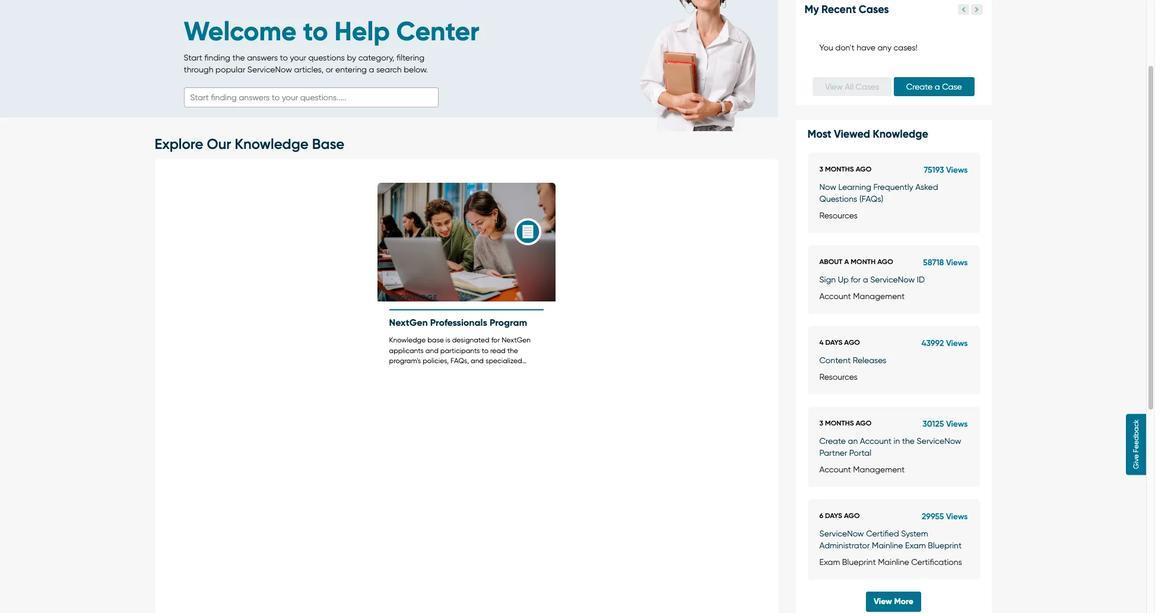 Task type: locate. For each thing, give the bounding box(es) containing it.
1 vertical spatial create
[[820, 436, 846, 446]]

1 vertical spatial months
[[825, 419, 854, 427]]

ago for 30125 views
[[856, 419, 872, 427]]

servicenow certified system administrator mainline exam blueprint link
[[820, 528, 968, 551]]

0 horizontal spatial nextgen
[[389, 317, 428, 328]]

1 horizontal spatial create
[[907, 82, 933, 91]]

1 vertical spatial account
[[860, 436, 892, 446]]

ago for 43992 views
[[845, 338, 860, 346]]

3 months ago
[[820, 165, 872, 173], [820, 419, 872, 427]]

views right 75193
[[946, 165, 968, 175]]

2 horizontal spatial the
[[902, 436, 915, 446]]

blueprint
[[928, 541, 962, 550], [843, 557, 876, 567]]

account management for 58718 views
[[820, 291, 905, 301]]

0 vertical spatial mainline
[[872, 541, 903, 550]]

3 months ago inside 75193 views list item
[[820, 165, 872, 173]]

months inside 75193 views list item
[[825, 165, 854, 173]]

up
[[838, 275, 849, 284]]

1 horizontal spatial the
[[507, 346, 518, 355]]

months up an at the bottom of page
[[825, 419, 854, 427]]

2 horizontal spatial to
[[482, 346, 489, 355]]

30125
[[923, 419, 944, 429]]

29955 views
[[922, 512, 968, 522]]

0 horizontal spatial blueprint
[[843, 557, 876, 567]]

knowledge right 'viewed'
[[873, 127, 929, 141]]

exam
[[906, 541, 926, 550], [820, 557, 840, 567]]

1 vertical spatial account management
[[820, 465, 905, 474]]

0 vertical spatial management
[[853, 291, 905, 301]]

create a case button
[[894, 77, 975, 96]]

account management down portal
[[820, 465, 905, 474]]

3 months ago up an at the bottom of page
[[820, 419, 872, 427]]

create inside button
[[907, 82, 933, 91]]

views right 58718
[[946, 257, 968, 268]]

1 vertical spatial mainline
[[878, 557, 910, 567]]

blueprint down the "administrator"
[[843, 557, 876, 567]]

our
[[207, 136, 231, 153]]

base
[[428, 336, 444, 345]]

views for 29955 views
[[946, 512, 968, 522]]

a inside welcome to help center start finding the answers to your questions by category, filtering through popular servicenow articles, or entering a search below.
[[369, 65, 374, 74]]

account up portal
[[860, 436, 892, 446]]

1 views from the top
[[946, 165, 968, 175]]

entering
[[335, 65, 367, 74]]

ago up sign up for a servicenow id 'link'
[[878, 257, 894, 266]]

0 vertical spatial exam
[[906, 541, 926, 550]]

ago up content releases
[[845, 338, 860, 346]]

1 horizontal spatial exam
[[906, 541, 926, 550]]

1 days from the top
[[826, 338, 843, 346]]

months inside 30125 views list item
[[825, 419, 854, 427]]

days right 4 at the bottom right
[[826, 338, 843, 346]]

resources inside 75193 views list item
[[820, 211, 858, 220]]

1 vertical spatial exam
[[820, 557, 840, 567]]

3 views from the top
[[946, 338, 968, 348]]

servicenow down answers
[[248, 65, 292, 74]]

knowledge
[[873, 127, 929, 141], [235, 136, 309, 153], [389, 294, 438, 302], [389, 336, 426, 345]]

create a case
[[907, 82, 962, 91]]

to left read
[[482, 346, 489, 355]]

list
[[796, 152, 992, 580]]

views
[[946, 165, 968, 175], [946, 257, 968, 268], [946, 338, 968, 348], [946, 419, 968, 429], [946, 512, 968, 522]]

form
[[184, 88, 609, 108]]

0 vertical spatial the
[[232, 53, 245, 63]]

a down month
[[863, 275, 869, 284]]

filtering
[[397, 53, 425, 63]]

30125 views list item
[[808, 406, 980, 487]]

3 up now
[[820, 165, 824, 173]]

the
[[232, 53, 245, 63], [507, 346, 518, 355], [902, 436, 915, 446]]

2 months from the top
[[825, 419, 854, 427]]

servicenow left id
[[871, 275, 915, 284]]

below.
[[404, 65, 428, 74]]

content
[[820, 355, 851, 365]]

cases!
[[894, 43, 918, 52]]

2 3 months ago from the top
[[820, 419, 872, 427]]

3 up "partner"
[[820, 419, 824, 427]]

the inside knowledge base is designated for nextgen applicants and participants to read the program's policies, faqs, and specialized images.
[[507, 346, 518, 355]]

search
[[376, 65, 402, 74]]

views right 43992
[[946, 338, 968, 348]]

case
[[942, 82, 962, 91]]

75193 views
[[924, 165, 968, 175]]

1 vertical spatial nextgen
[[502, 336, 531, 345]]

2 3 from the top
[[820, 419, 824, 427]]

0 vertical spatial resources
[[820, 211, 858, 220]]

account inside create an account in the servicenow partner portal
[[860, 436, 892, 446]]

mainline
[[872, 541, 903, 550], [878, 557, 910, 567]]

0 horizontal spatial and
[[426, 346, 439, 355]]

account management inside 30125 views list item
[[820, 465, 905, 474]]

2 vertical spatial to
[[482, 346, 489, 355]]

1 management from the top
[[853, 291, 905, 301]]

articles,
[[294, 65, 324, 74]]

to up questions
[[303, 15, 328, 48]]

applicants
[[389, 346, 424, 355]]

content releases
[[820, 355, 887, 365]]

base
[[312, 136, 345, 153]]

now
[[820, 182, 837, 192]]

ago inside 43992 views list item
[[845, 338, 860, 346]]

1 account management from the top
[[820, 291, 905, 301]]

and down base
[[426, 346, 439, 355]]

and right faqs,
[[471, 357, 484, 365]]

through
[[184, 65, 214, 74]]

servicenow up the "administrator"
[[820, 529, 864, 538]]

3 months ago inside 30125 views list item
[[820, 419, 872, 427]]

0 vertical spatial 3 months ago
[[820, 165, 872, 173]]

knowledge right the our
[[235, 136, 309, 153]]

1 3 months ago from the top
[[820, 165, 872, 173]]

recent
[[822, 3, 856, 16]]

servicenow down 30125
[[917, 436, 962, 446]]

months up now
[[825, 165, 854, 173]]

viewed
[[834, 127, 871, 141]]

mainline down the certified
[[872, 541, 903, 550]]

account management inside 58718 views 'list item'
[[820, 291, 905, 301]]

days right 6
[[825, 512, 843, 520]]

mainline down the "servicenow certified system administrator mainline exam blueprint" link
[[878, 557, 910, 567]]

exam down system
[[906, 541, 926, 550]]

and
[[426, 346, 439, 355], [471, 357, 484, 365]]

the up specialized
[[507, 346, 518, 355]]

views right 29955
[[946, 512, 968, 522]]

management inside 30125 views list item
[[853, 465, 905, 474]]

0 vertical spatial create
[[907, 82, 933, 91]]

days inside 43992 views list item
[[826, 338, 843, 346]]

for inside 'link'
[[851, 275, 861, 284]]

account down the sign
[[820, 291, 851, 301]]

0 vertical spatial days
[[826, 338, 843, 346]]

your
[[290, 53, 306, 63]]

1 months from the top
[[825, 165, 854, 173]]

policies,
[[423, 357, 449, 365]]

frequently
[[874, 182, 914, 192]]

43992 views list item
[[808, 326, 980, 395]]

participants
[[440, 346, 480, 355]]

0 vertical spatial for
[[851, 275, 861, 284]]

ago right 6
[[844, 512, 860, 520]]

create an account in the servicenow partner portal link
[[820, 435, 968, 459]]

views inside 43992 views list item
[[946, 338, 968, 348]]

knowledge inside knowledge base is designated for nextgen applicants and participants to read the program's policies, faqs, and specialized images.
[[389, 336, 426, 345]]

account inside 58718 views 'list item'
[[820, 291, 851, 301]]

0 vertical spatial to
[[303, 15, 328, 48]]

ago up an at the bottom of page
[[856, 419, 872, 427]]

for right up
[[851, 275, 861, 284]]

1 horizontal spatial for
[[851, 275, 861, 284]]

management down the sign up for a servicenow id
[[853, 291, 905, 301]]

nextgen
[[389, 317, 428, 328], [502, 336, 531, 345]]

ago inside 75193 views list item
[[856, 165, 872, 173]]

5 views from the top
[[946, 512, 968, 522]]

views inside 75193 views list item
[[946, 165, 968, 175]]

1 vertical spatial 3 months ago
[[820, 419, 872, 427]]

1 vertical spatial to
[[280, 53, 288, 63]]

ago up learning
[[856, 165, 872, 173]]

1 horizontal spatial blueprint
[[928, 541, 962, 550]]

resources down content
[[820, 372, 858, 382]]

views inside 58718 views 'list item'
[[946, 257, 968, 268]]

2 vertical spatial the
[[902, 436, 915, 446]]

releases
[[853, 355, 887, 365]]

create
[[907, 82, 933, 91], [820, 436, 846, 446]]

0 vertical spatial and
[[426, 346, 439, 355]]

ago for 75193 views
[[856, 165, 872, 173]]

sign up for a servicenow id
[[820, 275, 925, 284]]

explore our knowledge base
[[155, 136, 345, 153]]

4 views from the top
[[946, 419, 968, 429]]

ago inside 29955 views list item
[[844, 512, 860, 520]]

a left case
[[935, 82, 940, 91]]

a down category, on the top of the page
[[369, 65, 374, 74]]

account for 58718
[[820, 291, 851, 301]]

to inside knowledge base is designated for nextgen applicants and participants to read the program's policies, faqs, and specialized images.
[[482, 346, 489, 355]]

2 account management from the top
[[820, 465, 905, 474]]

servicenow inside 58718 views 'list item'
[[871, 275, 915, 284]]

resources
[[820, 211, 858, 220], [820, 372, 858, 382]]

1 vertical spatial and
[[471, 357, 484, 365]]

4 days ago
[[820, 338, 860, 346]]

1 vertical spatial for
[[491, 336, 500, 345]]

ago inside 30125 views list item
[[856, 419, 872, 427]]

0 horizontal spatial the
[[232, 53, 245, 63]]

create inside create an account in the servicenow partner portal
[[820, 436, 846, 446]]

1 vertical spatial resources
[[820, 372, 858, 382]]

in
[[894, 436, 900, 446]]

views inside 30125 views list item
[[946, 419, 968, 429]]

1 vertical spatial the
[[507, 346, 518, 355]]

ago
[[856, 165, 872, 173], [878, 257, 894, 266], [845, 338, 860, 346], [856, 419, 872, 427], [844, 512, 860, 520]]

views inside 29955 views list item
[[946, 512, 968, 522]]

0 horizontal spatial to
[[280, 53, 288, 63]]

management for 58718 views
[[853, 291, 905, 301]]

now learning frequently asked questions (faqs) link
[[820, 181, 968, 205]]

have
[[857, 43, 876, 52]]

1 vertical spatial management
[[853, 465, 905, 474]]

management down portal
[[853, 465, 905, 474]]

account for 30125
[[820, 465, 851, 474]]

0 horizontal spatial create
[[820, 436, 846, 446]]

days for 29955 views
[[825, 512, 843, 520]]

nextgen up applicants
[[389, 317, 428, 328]]

2 management from the top
[[853, 465, 905, 474]]

create up "partner"
[[820, 436, 846, 446]]

knowledge up applicants
[[389, 336, 426, 345]]

resources down "questions"
[[820, 211, 858, 220]]

management inside 58718 views 'list item'
[[853, 291, 905, 301]]

my recent cases
[[805, 3, 889, 16]]

43992 views
[[922, 338, 968, 348]]

account management down the sign up for a servicenow id
[[820, 291, 905, 301]]

2 vertical spatial account
[[820, 465, 851, 474]]

3
[[820, 165, 824, 173], [820, 419, 824, 427]]

views right 30125
[[946, 419, 968, 429]]

a
[[369, 65, 374, 74], [935, 82, 940, 91], [845, 257, 849, 266], [863, 275, 869, 284]]

0 vertical spatial 3
[[820, 165, 824, 173]]

a inside 'link'
[[863, 275, 869, 284]]

the right in
[[902, 436, 915, 446]]

certified
[[866, 529, 899, 538]]

0 vertical spatial account management
[[820, 291, 905, 301]]

account
[[820, 291, 851, 301], [860, 436, 892, 446], [820, 465, 851, 474]]

my
[[805, 3, 819, 16]]

months
[[825, 165, 854, 173], [825, 419, 854, 427]]

resources inside 43992 views list item
[[820, 372, 858, 382]]

0 vertical spatial months
[[825, 165, 854, 173]]

images.
[[389, 367, 415, 375]]

for
[[851, 275, 861, 284], [491, 336, 500, 345]]

account down "partner"
[[820, 465, 851, 474]]

account management for 30125 views
[[820, 465, 905, 474]]

servicenow
[[248, 65, 292, 74], [871, 275, 915, 284], [917, 436, 962, 446], [820, 529, 864, 538]]

to
[[303, 15, 328, 48], [280, 53, 288, 63], [482, 346, 489, 355]]

1 horizontal spatial nextgen
[[502, 336, 531, 345]]

3 months ago up learning
[[820, 165, 872, 173]]

1 3 from the top
[[820, 165, 824, 173]]

the up popular on the top left of the page
[[232, 53, 245, 63]]

for up read
[[491, 336, 500, 345]]

create for create an account in the servicenow partner portal
[[820, 436, 846, 446]]

servicenow inside welcome to help center start finding the answers to your questions by category, filtering through popular servicenow articles, or entering a search below.
[[248, 65, 292, 74]]

to left your
[[280, 53, 288, 63]]

0 vertical spatial blueprint
[[928, 541, 962, 550]]

2 resources from the top
[[820, 372, 858, 382]]

1 resources from the top
[[820, 211, 858, 220]]

servicenow inside the servicenow certified system administrator mainline exam blueprint
[[820, 529, 864, 538]]

views for 75193 views
[[946, 165, 968, 175]]

days inside 29955 views list item
[[825, 512, 843, 520]]

1 horizontal spatial and
[[471, 357, 484, 365]]

knowledge up base
[[389, 294, 438, 302]]

create an account in the servicenow partner portal
[[820, 436, 962, 458]]

0 vertical spatial account
[[820, 291, 851, 301]]

category,
[[358, 53, 395, 63]]

29955 views list item
[[808, 499, 980, 580]]

1 vertical spatial days
[[825, 512, 843, 520]]

2 views from the top
[[946, 257, 968, 268]]

account management
[[820, 291, 905, 301], [820, 465, 905, 474]]

exam down the "administrator"
[[820, 557, 840, 567]]

create left case
[[907, 82, 933, 91]]

nextgen down program
[[502, 336, 531, 345]]

nextgen professionals program
[[389, 317, 527, 328]]

blueprint up certifications
[[928, 541, 962, 550]]

1 vertical spatial 3
[[820, 419, 824, 427]]

0 horizontal spatial for
[[491, 336, 500, 345]]

2 days from the top
[[825, 512, 843, 520]]



Task type: vqa. For each thing, say whether or not it's contained in the screenshot.


Task type: describe. For each thing, give the bounding box(es) containing it.
answers
[[247, 53, 278, 63]]

view more button
[[866, 592, 922, 612]]

75193 views list item
[[808, 152, 980, 233]]

3 for 30125 views
[[820, 419, 824, 427]]

days for 43992 views
[[826, 338, 843, 346]]

months for 30125 views
[[825, 419, 854, 427]]

ago inside 58718 views 'list item'
[[878, 257, 894, 266]]

resources for 75193 views
[[820, 211, 858, 220]]

6 days ago
[[820, 512, 860, 520]]

nextgen professionals program link
[[389, 317, 527, 328]]

by
[[347, 53, 356, 63]]

don't
[[836, 43, 855, 52]]

finding
[[204, 53, 230, 63]]

certifications
[[912, 557, 963, 567]]

75193
[[924, 165, 944, 175]]

29955
[[922, 512, 944, 522]]

partner
[[820, 448, 848, 458]]

you
[[820, 43, 834, 52]]

(faqs)
[[860, 194, 884, 203]]

the inside create an account in the servicenow partner portal
[[902, 436, 915, 446]]

58718 views list item
[[808, 245, 980, 314]]

program's
[[389, 357, 421, 365]]

system
[[901, 529, 928, 538]]

views for 30125 views
[[946, 419, 968, 429]]

4
[[820, 338, 824, 346]]

months for 75193 views
[[825, 165, 854, 173]]

more
[[894, 596, 914, 607]]

start
[[184, 53, 202, 63]]

servicenow certified system administrator mainline exam blueprint
[[820, 529, 962, 550]]

1 vertical spatial blueprint
[[843, 557, 876, 567]]

you don't have any cases!
[[820, 43, 918, 52]]

resources for 43992 views
[[820, 372, 858, 382]]

views for 43992 views
[[946, 338, 968, 348]]

30125 views
[[923, 419, 968, 429]]

about
[[820, 257, 843, 266]]

read
[[490, 346, 506, 355]]

knowledge inside "knowledge" link
[[389, 294, 438, 302]]

cases
[[859, 3, 889, 16]]

knowledge link
[[380, 184, 559, 310]]

any
[[878, 43, 892, 52]]

id
[[917, 275, 925, 284]]

58718 views
[[923, 257, 968, 268]]

the inside welcome to help center start finding the answers to your questions by category, filtering through popular servicenow articles, or entering a search below.
[[232, 53, 245, 63]]

list containing 75193 views
[[796, 152, 992, 580]]

sign up for a servicenow id link
[[820, 273, 968, 285]]

views for 58718 views
[[946, 257, 968, 268]]

month
[[851, 257, 876, 266]]

a right about
[[845, 257, 849, 266]]

asked
[[916, 182, 939, 192]]

program
[[490, 317, 527, 328]]

create for create a case
[[907, 82, 933, 91]]

explore
[[155, 136, 203, 153]]

designated
[[452, 336, 490, 345]]

view
[[874, 596, 892, 607]]

Search text field
[[184, 88, 439, 108]]

43992
[[922, 338, 944, 348]]

3 months ago for 30125 views
[[820, 419, 872, 427]]

1 horizontal spatial to
[[303, 15, 328, 48]]

for inside knowledge base is designated for nextgen applicants and participants to read the program's policies, faqs, and specialized images.
[[491, 336, 500, 345]]

exam blueprint mainline certifications
[[820, 557, 963, 567]]

most
[[808, 127, 832, 141]]

0 horizontal spatial exam
[[820, 557, 840, 567]]

mainline inside the servicenow certified system administrator mainline exam blueprint
[[872, 541, 903, 550]]

management for 30125 views
[[853, 465, 905, 474]]

faqs,
[[451, 357, 469, 365]]

0 vertical spatial nextgen
[[389, 317, 428, 328]]

knowledge base is designated for nextgen applicants and participants to read the program's policies, faqs, and specialized images.
[[389, 336, 531, 375]]

questions
[[308, 53, 345, 63]]

58718
[[923, 257, 944, 268]]

::options.aria_label_title element
[[808, 127, 983, 141]]

help
[[335, 15, 390, 48]]

ago for 29955 views
[[844, 512, 860, 520]]

specialized
[[486, 357, 522, 365]]

or
[[326, 65, 333, 74]]

administrator
[[820, 541, 870, 550]]

about a month ago
[[820, 257, 894, 266]]

most viewed knowledge
[[808, 127, 929, 141]]

servicenow inside create an account in the servicenow partner portal
[[917, 436, 962, 446]]

welcome to help center start finding the answers to your questions by category, filtering through popular servicenow articles, or entering a search below.
[[184, 15, 480, 74]]

learning
[[839, 182, 872, 192]]

view more
[[874, 596, 914, 607]]

sign
[[820, 275, 836, 284]]

is
[[446, 336, 450, 345]]

a inside button
[[935, 82, 940, 91]]

blueprint inside the servicenow certified system administrator mainline exam blueprint
[[928, 541, 962, 550]]

3 for 75193 views
[[820, 165, 824, 173]]

an
[[848, 436, 858, 446]]

center
[[397, 15, 480, 48]]

nextgen inside knowledge base is designated for nextgen applicants and participants to read the program's policies, faqs, and specialized images.
[[502, 336, 531, 345]]

exam inside the servicenow certified system administrator mainline exam blueprint
[[906, 541, 926, 550]]

3 months ago for 75193 views
[[820, 165, 872, 173]]

questions
[[820, 194, 858, 203]]

popular
[[216, 65, 245, 74]]

content releases link
[[820, 354, 968, 366]]

portal
[[850, 448, 872, 458]]



